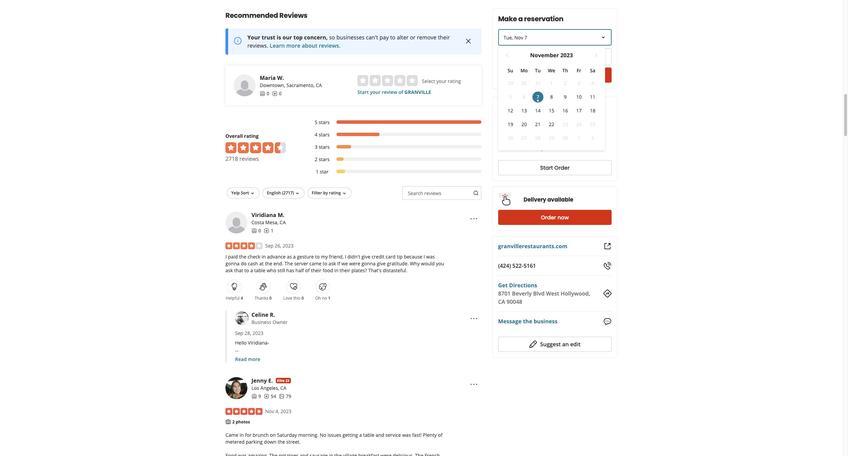 Task type: describe. For each thing, give the bounding box(es) containing it.
find
[[539, 71, 550, 79]]

the up who
[[265, 260, 273, 267]]

more for learn
[[287, 42, 301, 49]]

november
[[531, 51, 560, 59]]

read
[[235, 356, 247, 362]]

we for we are sorry to hear about your experience at our west hollywood location. we will be reaching out directly since the servers actions is completely unacceptable to us. i will be messaging you soon.
[[235, 353, 242, 360]]

4 for 4 stars
[[315, 131, 318, 138]]

30 for thu nov 30, 2023 cell
[[563, 135, 569, 141]]

1 horizontal spatial no
[[499, 145, 505, 152]]

november 2023 grid
[[504, 51, 600, 145]]

order for now
[[541, 214, 557, 221]]

2718 reviews
[[226, 155, 259, 162]]

16 friends v2 image for viridiana m.
[[252, 228, 257, 233]]

sat nov 4, 2023 cell
[[588, 78, 599, 89]]

fr
[[577, 67, 582, 74]]

start for start order
[[541, 164, 554, 172]]

fees
[[507, 145, 517, 152]]

paid
[[228, 253, 238, 260]]

your for select
[[437, 78, 447, 84]]

reviews. inside so businesses can't pay to alter or remove their reviews.
[[248, 42, 269, 49]]

table inside i paid the check in advance as a gesture to my friend, i didn't give credit card tip because i was gonna do cash at the end. the server came to ask if we were gonna give gratitude. why would you ask that to a table who still has half of their food in their plates? that's distasteful.
[[254, 267, 266, 274]]

2 down sat nov 25, 2023 cell
[[592, 135, 595, 141]]

mon nov 27, 2023 cell
[[519, 133, 530, 144]]

(no rating) image
[[358, 75, 418, 86]]

4,
[[276, 408, 280, 415]]

messaging
[[385, 360, 409, 367]]

no inside came in for brunch on saturday morning. no issues getting a table and service was fast! plenty of metered parking down the street.
[[320, 432, 327, 438]]

search image
[[474, 190, 479, 196]]

business
[[534, 318, 558, 325]]

the inside "button"
[[524, 318, 533, 325]]

came in for brunch on saturday morning. no issues getting a table and service was fast! plenty of metered parking down the street.
[[226, 432, 443, 445]]

select
[[422, 78, 436, 84]]

sat nov 25, 2023 cell
[[588, 119, 599, 130]]

5 for 5
[[510, 94, 512, 100]]

sort
[[241, 190, 249, 196]]

reviews element for maria
[[272, 90, 282, 97]]

menu image
[[470, 380, 478, 388]]

delivery for delivery available
[[524, 196, 547, 204]]

4 stars
[[315, 131, 330, 138]]

2 down table
[[564, 80, 567, 86]]

was inside came in for brunch on saturday morning. no issues getting a table and service was fast! plenty of metered parking down the street.
[[403, 432, 411, 438]]

23 inside thu nov 23, 2023 cell
[[563, 121, 569, 128]]

(424)
[[499, 262, 511, 270]]

a right as
[[293, 253, 296, 260]]

fri nov 24, 2023 cell
[[574, 119, 585, 130]]

i up would in the bottom of the page
[[424, 253, 425, 260]]

0 right this
[[302, 295, 304, 301]]

ca for m.
[[280, 219, 286, 226]]

ca for w.
[[316, 82, 322, 88]]

a right find
[[552, 71, 555, 79]]

photo of maria w. image
[[234, 74, 256, 96]]

start for start your review of granville
[[358, 89, 369, 95]]

photos
[[236, 419, 250, 425]]

0 vertical spatial will
[[415, 353, 422, 360]]

24 message v2 image
[[604, 317, 612, 326]]

concern,
[[304, 34, 328, 41]]

remove
[[417, 34, 437, 41]]

2 stars
[[315, 156, 330, 162]]

metered
[[226, 439, 245, 445]]

more for read
[[248, 356, 261, 362]]

their inside so businesses can't pay to alter or remove their reviews.
[[438, 34, 450, 41]]

stars for 2 stars
[[319, 156, 330, 162]]

table inside came in for brunch on saturday morning. no issues getting a table and service was fast! plenty of metered parking down the street.
[[364, 432, 375, 438]]

recommended
[[226, 11, 278, 20]]

16 chevron down v2 image for filter by rating
[[342, 191, 347, 196]]

to down do
[[245, 267, 249, 274]]

in right check
[[262, 253, 266, 260]]

that
[[234, 267, 243, 274]]

21
[[536, 121, 541, 128]]

do
[[241, 260, 247, 267]]

(0 reactions) element for thanks 0
[[270, 295, 272, 301]]

cash
[[248, 260, 258, 267]]

m.
[[278, 211, 285, 219]]

row containing 12
[[504, 104, 600, 118]]

friends element for maria
[[260, 90, 270, 97]]

0 horizontal spatial will
[[369, 360, 377, 367]]

you inside i paid the check in advance as a gesture to my friend, i didn't give credit card tip because i was gonna do cash at the end. the server came to ask if we were gonna give gratitude. why would you ask that to a table who still has half of their food in their plates? that's distasteful.
[[436, 260, 445, 267]]

suggest
[[541, 340, 561, 348]]

business
[[252, 319, 272, 325]]

english
[[267, 190, 281, 196]]

16
[[563, 107, 569, 114]]

didn't
[[348, 253, 361, 260]]

1 inside cell
[[551, 80, 553, 86]]

29 for 'sun oct 29, 2023' cell
[[508, 80, 514, 86]]

we
[[342, 260, 348, 267]]

half
[[296, 267, 304, 274]]

1 vertical spatial give
[[377, 260, 386, 267]]

info alert
[[226, 28, 482, 54]]

this
[[294, 295, 301, 301]]

viridiana-
[[248, 339, 269, 346]]

takeout tab panel
[[499, 134, 564, 137]]

to left my
[[315, 253, 320, 260]]

directly
[[460, 353, 476, 360]]

26,
[[275, 242, 282, 249]]

still
[[278, 267, 285, 274]]

why
[[410, 260, 420, 267]]

sorry
[[252, 353, 264, 360]]

2718
[[226, 155, 238, 162]]

select your rating
[[422, 78, 461, 84]]

photo of celine r. image
[[235, 311, 249, 325]]

4 star rating image
[[226, 242, 263, 249]]

(424) 522-5161
[[499, 262, 537, 270]]

1 vertical spatial be
[[378, 360, 384, 367]]

rating for filter by rating
[[329, 190, 341, 196]]

to down my
[[323, 260, 328, 267]]

down
[[264, 439, 277, 445]]

0 horizontal spatial 4
[[241, 295, 243, 301]]

rating for select your rating
[[448, 78, 461, 84]]

3 for 3 stars
[[315, 144, 318, 150]]

ca inside get directions 8701 beverly blvd west hollywood, ca 90048
[[499, 298, 506, 306]]

distasteful.
[[383, 267, 408, 274]]

2023 for sep 28, 2023
[[253, 330, 264, 336]]

1 horizontal spatial ask
[[329, 260, 336, 267]]

street.
[[287, 439, 301, 445]]

(0 reactions) element for love this 0
[[302, 295, 304, 301]]

suggest an edit button
[[499, 337, 612, 352]]

takeout
[[537, 121, 558, 128]]

get directions 8701 beverly blvd west hollywood, ca 90048
[[499, 282, 591, 306]]

no fees
[[499, 145, 517, 152]]

mo
[[521, 67, 528, 74]]

sun oct 29, 2023 cell
[[505, 78, 516, 89]]

row group containing 29
[[504, 76, 600, 145]]

0 right 16 friends v2 image
[[267, 90, 270, 97]]

photo of jenny e. image
[[226, 377, 248, 399]]

fri dec 1, 2023 cell
[[574, 133, 585, 144]]

elite 23 link
[[276, 378, 291, 383]]

came
[[310, 260, 322, 267]]

pick
[[529, 145, 538, 152]]

message the business button
[[499, 317, 558, 326]]

29 for wed nov 29, 2023 cell
[[549, 135, 555, 141]]

about inside the we are sorry to hear about your experience at our west hollywood location. we will be reaching out directly since the servers actions is completely unacceptable to us. i will be messaging you soon.
[[282, 353, 296, 360]]

5 star rating image
[[226, 408, 263, 415]]

w.
[[277, 74, 284, 82]]

reaching
[[430, 353, 450, 360]]

read more button
[[235, 356, 261, 363]]

8701
[[499, 290, 511, 297]]

a right make
[[519, 14, 523, 24]]

1 horizontal spatial we
[[407, 353, 414, 360]]

sat dec 2, 2023 cell
[[588, 133, 599, 144]]

came
[[226, 432, 239, 438]]

Select a date text field
[[499, 29, 612, 46]]

2 right 16 camera v2 icon
[[233, 419, 235, 425]]

54
[[271, 393, 276, 399]]

hollywood
[[361, 353, 385, 360]]

i left paid
[[226, 253, 227, 260]]

learn more about reviews. link
[[270, 42, 341, 49]]

elite 23 los angeles, ca
[[252, 378, 290, 391]]

start order button
[[499, 160, 612, 175]]

4 for 4
[[592, 80, 595, 86]]

your inside the we are sorry to hear about your experience at our west hollywood location. we will be reaching out directly since the servers actions is completely unacceptable to us. i will be messaging you soon.
[[297, 353, 307, 360]]

photos element
[[279, 393, 292, 400]]

sun nov 26, 2023 cell
[[505, 133, 516, 144]]

plates?
[[352, 267, 367, 274]]

mon nov 6, 2023 cell
[[519, 92, 530, 103]]

filter reviews by 2 stars rating element
[[308, 156, 482, 163]]

4.5 star rating image
[[226, 142, 286, 153]]

10-
[[551, 145, 558, 152]]

28,
[[245, 330, 251, 336]]

get directions link
[[499, 282, 538, 289]]

friend,
[[329, 253, 344, 260]]

servers
[[257, 360, 273, 367]]

on
[[270, 432, 276, 438]]

30 for the mon oct 30, 2023 'cell'
[[522, 80, 527, 86]]

16 camera v2 image
[[226, 419, 231, 424]]

or
[[410, 34, 416, 41]]

so
[[329, 34, 335, 41]]

9 inside row group
[[564, 94, 567, 100]]

2 up 1 star
[[315, 156, 318, 162]]

location.
[[386, 353, 405, 360]]

order now link
[[499, 210, 612, 225]]

up
[[539, 145, 545, 152]]

that's
[[369, 267, 382, 274]]

were
[[349, 260, 361, 267]]

close image
[[465, 37, 473, 45]]

1 right the no
[[328, 295, 331, 301]]

love this 0
[[284, 295, 304, 301]]

17
[[577, 107, 582, 114]]

16 review v2 image
[[264, 394, 270, 399]]

5 stars
[[315, 119, 330, 125]]



Task type: vqa. For each thing, say whether or not it's contained in the screenshot.
the left Open
no



Task type: locate. For each thing, give the bounding box(es) containing it.
1 horizontal spatial you
[[436, 260, 445, 267]]

the up do
[[239, 253, 247, 260]]

sacramento,
[[287, 82, 315, 88]]

0 vertical spatial friends element
[[260, 90, 270, 97]]

4 inside cell
[[592, 80, 595, 86]]

20 left mins at right top
[[558, 145, 564, 152]]

ca down elite 23 link
[[281, 385, 287, 391]]

our inside 'info' alert
[[283, 34, 292, 41]]

0 vertical spatial rating
[[448, 78, 461, 84]]

you
[[436, 260, 445, 267], [410, 360, 418, 367]]

r.
[[270, 311, 275, 319]]

about up actions
[[282, 353, 296, 360]]

3 inside cell
[[578, 80, 581, 86]]

1 horizontal spatial (0 reactions) element
[[302, 295, 304, 301]]

photo of viridiana m. image
[[226, 212, 248, 233]]

stars up 'star'
[[319, 156, 330, 162]]

3 down 4 stars
[[315, 144, 318, 150]]

wed nov 29, 2023 cell
[[547, 133, 558, 144]]

to right pay
[[391, 34, 396, 41]]

i paid the check in advance as a gesture to my friend, i didn't give credit card tip because i was gonna do cash at the end. the server came to ask if we were gonna give gratitude. why would you ask that to a table who still has half of their food in their plates? that's distasteful.
[[226, 253, 445, 274]]

we for we
[[548, 67, 556, 74]]

ca inside viridiana m. costa mesa, ca
[[280, 219, 286, 226]]

start left review
[[358, 89, 369, 95]]

1 vertical spatial 4
[[315, 131, 318, 138]]

maria w. link
[[260, 74, 284, 82]]

i inside the we are sorry to hear about your experience at our west hollywood location. we will be reaching out directly since the servers actions is completely unacceptable to us. i will be messaging you soon.
[[367, 360, 368, 367]]

start your review of granville
[[358, 89, 432, 95]]

0 vertical spatial was
[[427, 253, 435, 260]]

give
[[362, 253, 371, 260], [377, 260, 386, 267]]

server
[[294, 260, 308, 267]]

1 horizontal spatial reviews.
[[319, 42, 341, 49]]

reviews element down downtown,
[[272, 90, 282, 97]]

stars for 5 stars
[[319, 119, 330, 125]]

29 inside wed nov 29, 2023 cell
[[549, 135, 555, 141]]

23 right elite
[[286, 378, 290, 383]]

24 info v2 image
[[234, 37, 242, 45]]

beverly
[[513, 290, 532, 297]]

angeles,
[[261, 385, 279, 391]]

stars inside filter reviews by 5 stars rating element
[[319, 119, 330, 125]]

sep 26, 2023
[[265, 242, 294, 249]]

overall
[[226, 133, 243, 139]]

will down hollywood at the bottom of the page
[[369, 360, 377, 367]]

0 vertical spatial 3
[[578, 80, 581, 86]]

reviews down 4.5 star rating image
[[240, 155, 259, 162]]

1 vertical spatial start
[[541, 164, 554, 172]]

menu image
[[470, 215, 478, 223], [470, 314, 478, 323]]

rating inside "popup button"
[[329, 190, 341, 196]]

2 vertical spatial reviews element
[[264, 393, 276, 400]]

the down "saturday"
[[278, 439, 285, 445]]

1 vertical spatial about
[[282, 353, 296, 360]]

1 horizontal spatial 9
[[564, 94, 567, 100]]

(2717)
[[282, 190, 294, 196]]

gonna up that's
[[362, 260, 376, 267]]

0 vertical spatial 29
[[508, 80, 514, 86]]

row containing 26
[[504, 131, 600, 145]]

credit
[[372, 253, 385, 260]]

ask left if
[[329, 260, 336, 267]]

0 right thanks
[[270, 295, 272, 301]]

english (2717)
[[267, 190, 294, 196]]

24 directions v2 image
[[604, 289, 612, 298]]

tip
[[397, 253, 403, 260]]

1 horizontal spatial their
[[340, 267, 351, 274]]

2 vertical spatial rating
[[329, 190, 341, 196]]

to up servers
[[265, 353, 270, 360]]

2 16 chevron down v2 image from the left
[[342, 191, 347, 196]]

is inside the we are sorry to hear about your experience at our west hollywood location. we will be reaching out directly since the servers actions is completely unacceptable to us. i will be messaging you soon.
[[291, 360, 295, 367]]

None radio
[[358, 75, 369, 86], [383, 75, 394, 86], [395, 75, 406, 86], [358, 75, 369, 86], [383, 75, 394, 86], [395, 75, 406, 86]]

1 gonna from the left
[[226, 260, 240, 267]]

reviews right search
[[425, 190, 442, 196]]

we right location.
[[407, 353, 414, 360]]

1 16 friends v2 image from the top
[[252, 228, 257, 233]]

1 horizontal spatial will
[[415, 353, 422, 360]]

tue nov 28, 2023 cell
[[533, 133, 544, 144]]

west inside the we are sorry to hear about your experience at our west hollywood location. we will be reaching out directly since the servers actions is completely unacceptable to us. i will be messaging you soon.
[[349, 353, 360, 360]]

your right select
[[437, 78, 447, 84]]

in down if
[[335, 267, 339, 274]]

order left now
[[541, 214, 557, 221]]

find a table
[[539, 71, 572, 79]]

stars inside filter reviews by 4 stars rating element
[[319, 131, 330, 138]]

no left fees
[[499, 145, 505, 152]]

30 inside cell
[[563, 135, 569, 141]]

2 row from the top
[[504, 76, 600, 90]]

16 chevron down v2 image for english (2717)
[[295, 191, 300, 196]]

about inside 'info' alert
[[302, 42, 318, 49]]

0 vertical spatial no
[[499, 145, 505, 152]]

stars inside filter reviews by 2 stars rating element
[[319, 156, 330, 162]]

jenny
[[252, 377, 267, 384]]

filter reviews by 4 stars rating element
[[308, 131, 482, 138]]

you left soon.
[[410, 360, 418, 367]]

1 vertical spatial is
[[291, 360, 295, 367]]

your for start
[[370, 89, 381, 95]]

yelp sort button
[[227, 188, 260, 198]]

(4 reactions) element
[[241, 295, 243, 301]]

november 2023
[[531, 51, 573, 59]]

card
[[386, 253, 396, 260]]

0 horizontal spatial table
[[254, 267, 266, 274]]

2 horizontal spatial their
[[438, 34, 450, 41]]

start down up on the top
[[541, 164, 554, 172]]

sep for sep 28, 2023
[[235, 330, 244, 336]]

sep left 28,
[[235, 330, 244, 336]]

west right the blvd
[[547, 290, 560, 297]]

2 vertical spatial order
[[541, 214, 557, 221]]

3 for 3
[[578, 80, 581, 86]]

0 horizontal spatial no
[[320, 432, 327, 438]]

0 horizontal spatial you
[[410, 360, 418, 367]]

stars up 4 stars
[[319, 119, 330, 125]]

thu nov 2, 2023 cell
[[560, 78, 571, 89]]

15
[[549, 107, 555, 114]]

friends element containing 9
[[252, 393, 261, 400]]

1 horizontal spatial 4
[[315, 131, 318, 138]]

1 horizontal spatial 3
[[578, 80, 581, 86]]

i right us.
[[367, 360, 368, 367]]

2 vertical spatial 4
[[241, 295, 243, 301]]

hello viridiana-
[[235, 339, 269, 346]]

1 horizontal spatial 20
[[558, 145, 564, 152]]

we inside row
[[548, 67, 556, 74]]

0 vertical spatial menu image
[[470, 215, 478, 223]]

th
[[563, 67, 569, 74]]

0 horizontal spatial 29
[[508, 80, 514, 86]]

elite
[[277, 378, 285, 383]]

rating element
[[358, 75, 418, 86]]

row containing 5
[[504, 90, 600, 104]]

reviews element down the angeles,
[[264, 393, 276, 400]]

0 vertical spatial 20
[[522, 121, 527, 128]]

filter reviews by 3 stars rating element
[[308, 144, 482, 150]]

fast!
[[413, 432, 422, 438]]

to inside so businesses can't pay to alter or remove their reviews.
[[391, 34, 396, 41]]

1 left 'star'
[[316, 168, 319, 175]]

0 vertical spatial give
[[362, 253, 371, 260]]

5 row from the top
[[504, 118, 600, 131]]

2 reviews. from the left
[[319, 42, 341, 49]]

by
[[323, 190, 328, 196]]

0 horizontal spatial 9
[[259, 393, 261, 399]]

tue oct 31, 2023 cell
[[533, 78, 544, 89]]

ca down m.
[[280, 219, 286, 226]]

16 chevron down v2 image
[[295, 191, 300, 196], [342, 191, 347, 196]]

1 horizontal spatial west
[[547, 290, 560, 297]]

0 vertical spatial at
[[260, 260, 264, 267]]

filter reviews by 5 stars rating element
[[308, 119, 482, 126]]

  text field
[[403, 186, 482, 200]]

reviews element containing 1
[[264, 227, 274, 234]]

16 chevron down v2 image right filter by rating
[[342, 191, 347, 196]]

1 stars from the top
[[319, 119, 330, 125]]

delivery up 26
[[504, 121, 526, 128]]

0 horizontal spatial reviews
[[240, 155, 259, 162]]

stars up 2 stars
[[319, 144, 330, 150]]

0 horizontal spatial at
[[260, 260, 264, 267]]

at inside the we are sorry to hear about your experience at our west hollywood location. we will be reaching out directly since the servers actions is completely unacceptable to us. i will be messaging you soon.
[[334, 353, 339, 360]]

tab list
[[499, 120, 564, 134]]

5 for 5 stars
[[315, 119, 318, 125]]

0 vertical spatial 5
[[510, 94, 512, 100]]

hear
[[271, 353, 281, 360]]

3 row from the top
[[504, 90, 600, 104]]

getting
[[343, 432, 358, 438]]

(1 reaction) element
[[328, 295, 331, 301]]

ca inside maria w. downtown, sacramento, ca
[[316, 82, 322, 88]]

4 stars from the top
[[319, 156, 330, 162]]

2 vertical spatial friends element
[[252, 393, 261, 400]]

delivery left available
[[524, 196, 547, 204]]

0 horizontal spatial give
[[362, 253, 371, 260]]

4 right helpful
[[241, 295, 243, 301]]

0 vertical spatial order
[[499, 103, 518, 112]]

2 gonna from the left
[[362, 260, 376, 267]]

0 horizontal spatial our
[[283, 34, 292, 41]]

at up unacceptable
[[334, 353, 339, 360]]

16 review v2 image for viridiana
[[264, 228, 270, 233]]

16 chevron down v2 image inside the filter by rating "popup button"
[[342, 191, 347, 196]]

1 vertical spatial menu image
[[470, 314, 478, 323]]

thanks 0
[[255, 295, 272, 301]]

11
[[591, 94, 596, 100]]

tab list containing delivery
[[499, 120, 564, 134]]

0 horizontal spatial about
[[282, 353, 296, 360]]

of right plenty
[[438, 432, 443, 438]]

reviews element for viridiana
[[264, 227, 274, 234]]

recommended reviews
[[226, 11, 308, 20]]

more inside read more dropdown button
[[248, 356, 261, 362]]

29 inside 'sun oct 29, 2023' cell
[[508, 80, 514, 86]]

our up unacceptable
[[340, 353, 348, 360]]

2 horizontal spatial of
[[438, 432, 443, 438]]

table
[[557, 71, 572, 79]]

0 vertical spatial you
[[436, 260, 445, 267]]

order inside button
[[555, 164, 570, 172]]

downtown,
[[260, 82, 286, 88]]

rating right by
[[329, 190, 341, 196]]

1 vertical spatial 29
[[549, 135, 555, 141]]

about down concern,
[[302, 42, 318, 49]]

1 vertical spatial delivery
[[524, 196, 547, 204]]

west up us.
[[349, 353, 360, 360]]

29 up pick up in 10-20 mins
[[549, 135, 555, 141]]

2023 for sep 26, 2023
[[283, 242, 294, 249]]

1 horizontal spatial start
[[541, 164, 554, 172]]

0 horizontal spatial sep
[[235, 330, 244, 336]]

friends element
[[260, 90, 270, 97], [252, 227, 261, 234], [252, 393, 261, 400]]

2 vertical spatial your
[[297, 353, 307, 360]]

1 vertical spatial will
[[369, 360, 377, 367]]

(0 reactions) element
[[270, 295, 272, 301], [302, 295, 304, 301]]

you inside the we are sorry to hear about your experience at our west hollywood location. we will be reaching out directly since the servers actions is completely unacceptable to us. i will be messaging you soon.
[[410, 360, 418, 367]]

more inside 'info' alert
[[287, 42, 301, 49]]

delivery for delivery
[[504, 121, 526, 128]]

27
[[522, 135, 527, 141]]

businesses
[[337, 34, 365, 41]]

table down the cash
[[254, 267, 266, 274]]

are
[[244, 353, 251, 360]]

0 down downtown,
[[279, 90, 282, 97]]

0 vertical spatial table
[[254, 267, 266, 274]]

row
[[504, 65, 600, 76], [504, 76, 600, 90], [504, 90, 600, 104], [504, 104, 600, 118], [504, 118, 600, 131], [504, 131, 600, 145]]

0 horizontal spatial their
[[311, 267, 322, 274]]

16 friends v2 image
[[260, 91, 265, 96]]

24 external link v2 image
[[604, 242, 612, 250]]

friends element for viridiana
[[252, 227, 261, 234]]

0 vertical spatial start
[[358, 89, 369, 95]]

in right up on the top
[[546, 145, 550, 152]]

(0 reactions) element right thanks
[[270, 295, 272, 301]]

a inside came in for brunch on saturday morning. no issues getting a table and service was fast! plenty of metered parking down the street.
[[360, 432, 362, 438]]

0 horizontal spatial of
[[305, 267, 310, 274]]

0 horizontal spatial west
[[349, 353, 360, 360]]

their right remove
[[438, 34, 450, 41]]

trust
[[262, 34, 276, 41]]

0 horizontal spatial your
[[297, 353, 307, 360]]

start order
[[541, 164, 570, 172]]

reviews element containing 54
[[264, 393, 276, 400]]

our inside the we are sorry to hear about your experience at our west hollywood location. we will be reaching out directly since the servers actions is completely unacceptable to us. i will be messaging you soon.
[[340, 353, 348, 360]]

0 horizontal spatial reviews.
[[248, 42, 269, 49]]

1 vertical spatial 30
[[563, 135, 569, 141]]

costa
[[252, 219, 264, 226]]

of inside i paid the check in advance as a gesture to my friend, i didn't give credit card tip because i was gonna do cash at the end. the server came to ask if we were gonna give gratitude. why would you ask that to a table who still has half of their food in their plates? that's distasteful.
[[305, 267, 310, 274]]

your left review
[[370, 89, 381, 95]]

stars for 3 stars
[[319, 144, 330, 150]]

wed nov 1, 2023 cell
[[547, 78, 558, 89]]

ask left that
[[226, 267, 233, 274]]

is
[[277, 34, 281, 41], [291, 360, 295, 367]]

0 down costa
[[259, 227, 261, 234]]

20 inside row group
[[522, 121, 527, 128]]

food
[[323, 267, 333, 274]]

at right the cash
[[260, 260, 264, 267]]

0 vertical spatial is
[[277, 34, 281, 41]]

1 horizontal spatial our
[[340, 353, 348, 360]]

16 review v2 image for maria
[[272, 91, 278, 96]]

message the business
[[499, 318, 558, 325]]

has
[[287, 267, 295, 274]]

16 friends v2 image for jenny e.
[[252, 394, 257, 399]]

0 horizontal spatial 20
[[522, 121, 527, 128]]

2023 inside grid
[[561, 51, 573, 59]]

us.
[[359, 360, 365, 367]]

1 vertical spatial table
[[364, 432, 375, 438]]

90048
[[507, 298, 523, 306]]

5 up order food
[[510, 94, 512, 100]]

23 inside elite 23 los angeles, ca
[[286, 378, 290, 383]]

2023 right 26,
[[283, 242, 294, 249]]

thu nov 30, 2023 cell
[[560, 133, 571, 144]]

0 vertical spatial 23
[[563, 121, 569, 128]]

pick up in 10-20 mins
[[529, 145, 576, 152]]

reviews element down mesa,
[[264, 227, 274, 234]]

friends element down los
[[252, 393, 261, 400]]

food
[[519, 103, 536, 112]]

gonna down paid
[[226, 260, 240, 267]]

start inside start order button
[[541, 164, 554, 172]]

1 row from the top
[[504, 65, 600, 76]]

row group
[[504, 76, 600, 145]]

1 vertical spatial 3
[[315, 144, 318, 150]]

row containing 19
[[504, 118, 600, 131]]

16 review v2 image down downtown,
[[272, 91, 278, 96]]

viridiana m. costa mesa, ca
[[252, 211, 286, 226]]

3 down fr
[[578, 80, 581, 86]]

3
[[578, 80, 581, 86], [315, 144, 318, 150]]

to left us.
[[353, 360, 358, 367]]

oh no 1
[[316, 295, 331, 301]]

reviews element
[[272, 90, 282, 97], [264, 227, 274, 234], [264, 393, 276, 400]]

search reviews
[[408, 190, 442, 196]]

29 down su at the top right of page
[[508, 80, 514, 86]]

0 horizontal spatial more
[[248, 356, 261, 362]]

filter reviews by 1 star rating element
[[308, 168, 482, 175]]

thu nov 23, 2023 cell
[[560, 119, 571, 130]]

4 down 5 stars
[[315, 131, 318, 138]]

1 vertical spatial sep
[[235, 330, 244, 336]]

0 horizontal spatial 23
[[286, 378, 290, 383]]

i up we
[[345, 253, 347, 260]]

0 vertical spatial 16 review v2 image
[[272, 91, 278, 96]]

1 vertical spatial friends element
[[252, 227, 261, 234]]

will up soon.
[[415, 353, 422, 360]]

1 vertical spatial west
[[349, 353, 360, 360]]

stars for 4 stars
[[319, 131, 330, 138]]

0 vertical spatial ask
[[329, 260, 336, 267]]

24 pencil v2 image
[[530, 340, 538, 348]]

2023 up viridiana-
[[253, 330, 264, 336]]

granvillerestaurants.com
[[499, 242, 568, 250]]

1 vertical spatial 9
[[259, 393, 261, 399]]

your
[[437, 78, 447, 84], [370, 89, 381, 95], [297, 353, 307, 360]]

2023 right 4,
[[281, 408, 292, 415]]

sep for sep 26, 2023
[[265, 242, 274, 249]]

we up since
[[235, 353, 242, 360]]

at
[[260, 260, 264, 267], [334, 353, 339, 360]]

table
[[254, 267, 266, 274], [364, 432, 375, 438]]

1 vertical spatial reviews
[[425, 190, 442, 196]]

2 (0 reactions) element from the left
[[302, 295, 304, 301]]

16 chevron down v2 image inside english (2717) popup button
[[295, 191, 300, 196]]

sun nov 5, 2023 cell
[[505, 92, 516, 103]]

in left for
[[240, 432, 244, 438]]

1 horizontal spatial give
[[377, 260, 386, 267]]

row containing su
[[504, 65, 600, 76]]

1 star
[[316, 168, 329, 175]]

love
[[284, 295, 293, 301]]

1 down mesa,
[[271, 227, 274, 234]]

order left the 13
[[499, 103, 518, 112]]

0 horizontal spatial ask
[[226, 267, 233, 274]]

2023 for nov 4, 2023
[[281, 408, 292, 415]]

1 horizontal spatial 29
[[549, 135, 555, 141]]

1 vertical spatial more
[[248, 356, 261, 362]]

sep left 26,
[[265, 242, 274, 249]]

2 photos
[[233, 419, 250, 425]]

of inside came in for brunch on saturday morning. no issues getting a table and service was fast! plenty of metered parking down the street.
[[438, 432, 443, 438]]

0 vertical spatial your
[[437, 78, 447, 84]]

fri nov 3, 2023 cell
[[574, 78, 585, 89]]

stars inside filter reviews by 3 stars rating element
[[319, 144, 330, 150]]

23
[[563, 121, 569, 128], [286, 378, 290, 383]]

is right actions
[[291, 360, 295, 367]]

your up completely
[[297, 353, 307, 360]]

0 vertical spatial 9
[[564, 94, 567, 100]]

no
[[322, 295, 327, 301]]

can't
[[366, 34, 379, 41]]

the inside the we are sorry to hear about your experience at our west hollywood location. we will be reaching out directly since the servers actions is completely unacceptable to us. i will be messaging you soon.
[[248, 360, 255, 367]]

an
[[563, 340, 569, 348]]

edit
[[571, 340, 581, 348]]

a down the cash
[[251, 267, 253, 274]]

2 menu image from the top
[[470, 314, 478, 323]]

pay
[[380, 34, 389, 41]]

was up would in the bottom of the page
[[427, 253, 435, 260]]

their down came
[[311, 267, 322, 274]]

16 friends v2 image
[[252, 228, 257, 233], [252, 394, 257, 399]]

1 horizontal spatial more
[[287, 42, 301, 49]]

brunch
[[253, 432, 269, 438]]

in inside came in for brunch on saturday morning. no issues getting a table and service was fast! plenty of metered parking down the street.
[[240, 432, 244, 438]]

5161
[[524, 262, 537, 270]]

su
[[508, 67, 514, 74]]

0 vertical spatial of
[[399, 89, 404, 95]]

ca for 23
[[281, 385, 287, 391]]

12
[[508, 107, 514, 114]]

we up the wed nov 1, 2023 cell
[[548, 67, 556, 74]]

suggest an edit
[[541, 340, 581, 348]]

1 vertical spatial of
[[305, 267, 310, 274]]

english (2717) button
[[263, 188, 305, 198]]

make
[[499, 14, 517, 24]]

0 vertical spatial our
[[283, 34, 292, 41]]

row containing 29
[[504, 76, 600, 90]]

16 chevron down v2 image
[[250, 191, 255, 196]]

16 photos v2 image
[[279, 394, 285, 399]]

1 horizontal spatial was
[[427, 253, 435, 260]]

0 horizontal spatial be
[[378, 360, 384, 367]]

we
[[548, 67, 556, 74], [235, 353, 242, 360], [407, 353, 414, 360]]

tue nov 7, 2023 cell
[[532, 90, 545, 104]]

4 row from the top
[[504, 104, 600, 118]]

1 horizontal spatial about
[[302, 42, 318, 49]]

reviews for 2718 reviews
[[240, 155, 259, 162]]

reviews element containing 0
[[272, 90, 282, 97]]

was left "fast!"
[[403, 432, 411, 438]]

rating right select
[[448, 78, 461, 84]]

the inside came in for brunch on saturday morning. no issues getting a table and service was fast! plenty of metered parking down the street.
[[278, 439, 285, 445]]

1 inside cell
[[578, 135, 581, 141]]

30 inside 'cell'
[[522, 80, 527, 86]]

1 reviews. from the left
[[248, 42, 269, 49]]

reviews. down your
[[248, 42, 269, 49]]

and
[[376, 432, 385, 438]]

5 inside 'cell'
[[510, 94, 512, 100]]

be down hollywood at the bottom of the page
[[378, 360, 384, 367]]

1 down fri nov 24, 2023 cell
[[578, 135, 581, 141]]

2023 up th
[[561, 51, 573, 59]]

None field
[[499, 49, 553, 64]]

of right the half on the bottom left
[[305, 267, 310, 274]]

1 vertical spatial ask
[[226, 267, 233, 274]]

None radio
[[370, 75, 381, 86], [407, 75, 418, 86], [370, 75, 381, 86], [407, 75, 418, 86]]

at inside i paid the check in advance as a gesture to my friend, i didn't give credit card tip because i was gonna do cash at the end. the server came to ask if we were gonna give gratitude. why would you ask that to a table who still has half of their food in their plates? that's distasteful.
[[260, 260, 264, 267]]

delivery
[[504, 121, 526, 128], [524, 196, 547, 204]]

2 stars from the top
[[319, 131, 330, 138]]

1 menu image from the top
[[470, 215, 478, 223]]

1 vertical spatial rating
[[244, 133, 259, 139]]

1 vertical spatial your
[[370, 89, 381, 95]]

e.
[[269, 377, 273, 384]]

unacceptable
[[322, 360, 352, 367]]

1 vertical spatial our
[[340, 353, 348, 360]]

viridiana m. link
[[252, 211, 285, 219]]

1 (0 reactions) element from the left
[[270, 295, 272, 301]]

west inside get directions 8701 beverly blvd west hollywood, ca 90048
[[547, 290, 560, 297]]

order down 10-
[[555, 164, 570, 172]]

2 16 friends v2 image from the top
[[252, 394, 257, 399]]

granvillerestaurants.com link
[[499, 242, 568, 250]]

0 vertical spatial 16 friends v2 image
[[252, 228, 257, 233]]

6 row from the top
[[504, 131, 600, 145]]

1 horizontal spatial 23
[[563, 121, 569, 128]]

0 horizontal spatial rating
[[244, 133, 259, 139]]

give down credit
[[377, 260, 386, 267]]

0 vertical spatial reviews element
[[272, 90, 282, 97]]

for
[[245, 432, 252, 438]]

is inside 'info' alert
[[277, 34, 281, 41]]

0 horizontal spatial start
[[358, 89, 369, 95]]

you right would in the bottom of the page
[[436, 260, 445, 267]]

mon oct 30, 2023 cell
[[519, 78, 530, 89]]

a right getting
[[360, 432, 362, 438]]

16 review v2 image
[[272, 91, 278, 96], [264, 228, 270, 233]]

3 stars from the top
[[319, 144, 330, 150]]

if
[[338, 260, 341, 267]]

our
[[283, 34, 292, 41], [340, 353, 348, 360]]

the down are
[[248, 360, 255, 367]]

1 16 chevron down v2 image from the left
[[295, 191, 300, 196]]

order for food
[[499, 103, 518, 112]]

was inside i paid the check in advance as a gesture to my friend, i didn't give credit card tip because i was gonna do cash at the end. the server came to ask if we were gonna give gratitude. why would you ask that to a table who still has half of their food in their plates? that's distasteful.
[[427, 253, 435, 260]]

make a reservation
[[499, 14, 564, 24]]

8
[[551, 94, 553, 100]]

ca inside elite 23 los angeles, ca
[[281, 385, 287, 391]]

reviews for search reviews
[[425, 190, 442, 196]]

24 phone v2 image
[[604, 262, 612, 270]]

check
[[248, 253, 261, 260]]

granville
[[405, 89, 432, 95]]

1 vertical spatial 5
[[315, 119, 318, 125]]

20 up takeout tab panel
[[522, 121, 527, 128]]

more
[[287, 42, 301, 49], [248, 356, 261, 362]]

1 horizontal spatial be
[[424, 353, 429, 360]]



